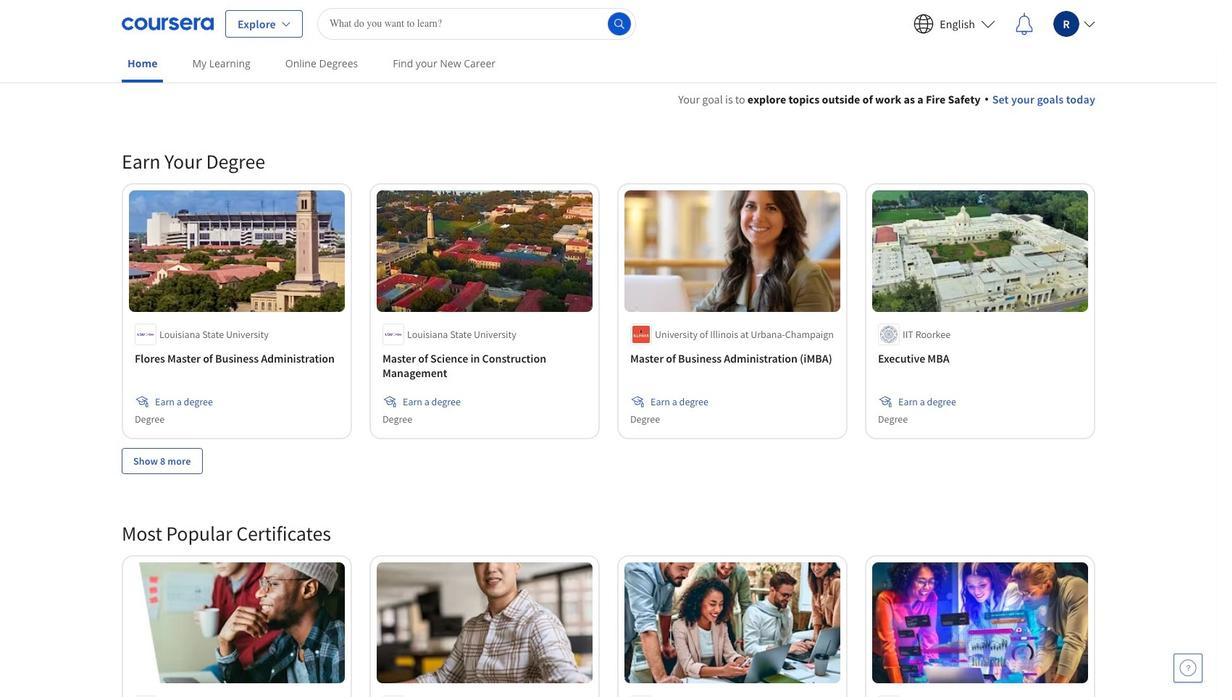 Task type: vqa. For each thing, say whether or not it's contained in the screenshot.
the right with
no



Task type: locate. For each thing, give the bounding box(es) containing it.
main content
[[0, 73, 1217, 698]]

None search field
[[317, 8, 636, 39]]

most popular certificates collection element
[[113, 498, 1104, 698]]

help center image
[[1180, 660, 1197, 678]]



Task type: describe. For each thing, give the bounding box(es) containing it.
coursera image
[[122, 12, 214, 35]]

What do you want to learn? text field
[[317, 8, 636, 39]]

earn your degree collection element
[[113, 125, 1104, 498]]



